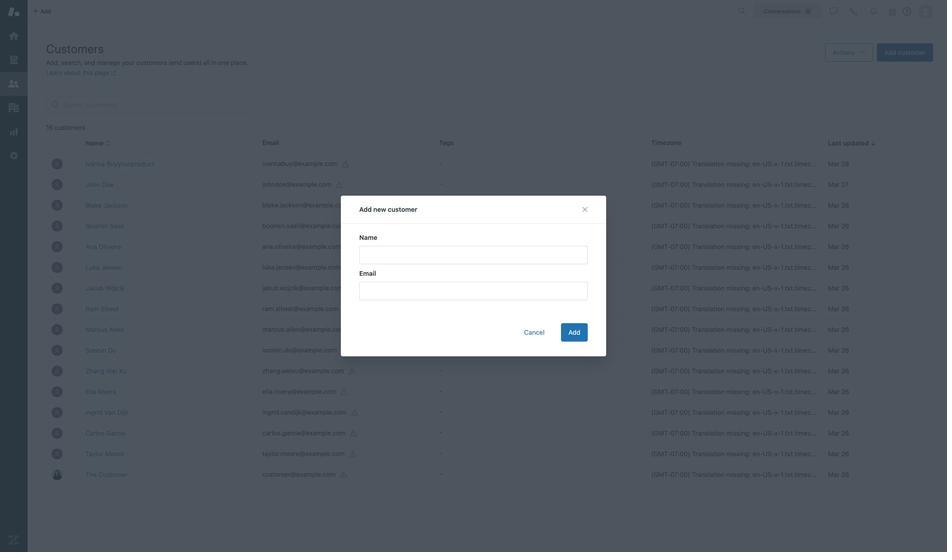 Task type: locate. For each thing, give the bounding box(es) containing it.
close modal image
[[581, 206, 589, 213]]

None field
[[359, 246, 588, 264], [359, 282, 588, 300], [359, 246, 588, 264], [359, 282, 588, 300]]

get help image
[[903, 7, 911, 16]]

dialog
[[341, 196, 606, 357]]

admin image
[[8, 150, 20, 162]]

views image
[[8, 54, 20, 66]]

(opens in a new tab) image
[[109, 70, 116, 76]]

zendesk support image
[[8, 6, 20, 18]]

unverified email image
[[336, 181, 344, 189], [353, 202, 360, 209], [350, 223, 357, 230], [342, 347, 349, 355], [349, 368, 356, 375], [351, 409, 359, 417], [350, 430, 358, 438]]

unverified email image
[[342, 161, 350, 168], [343, 306, 351, 313], [341, 389, 348, 396], [349, 451, 357, 458], [340, 472, 348, 479]]



Task type: describe. For each thing, give the bounding box(es) containing it.
Search customers field
[[63, 101, 247, 109]]

reporting image
[[8, 126, 20, 138]]

zendesk products image
[[889, 9, 896, 15]]

customers image
[[8, 78, 20, 90]]

get started image
[[8, 30, 20, 42]]

main element
[[0, 0, 28, 552]]

organizations image
[[8, 102, 20, 114]]

zendesk image
[[8, 534, 20, 546]]



Task type: vqa. For each thing, say whether or not it's contained in the screenshot.
'Tabs' tab list
no



